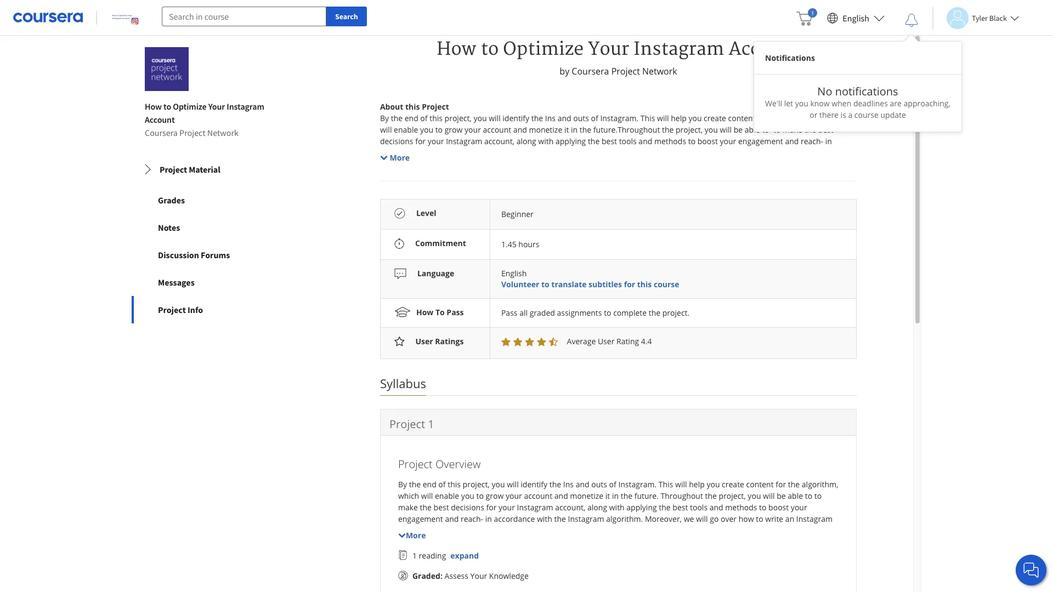 Task type: locate. For each thing, give the bounding box(es) containing it.
1 reading expand
[[413, 551, 479, 561]]

accordance inside 'by the end of this project, you will identify the ins and outs of instagram. this will help you create content for  the algorithm, which will enable you to grow your account and monetize it in the future. throughout the project, you will be able to  to make the best decisions for your instagram account, along with applying the best tools and methods to boost your engagement and reach- in accordance with the instagram algorithm. moreover, we will go over how to write an instagram bio and we will use different tools to create instagram story highlights that are essential for your business. this guided project is best for instagram users who are looking towards growing their account and increasing their business presence through instagramin this project we will use some free tools like canva, which will help you make different designs easily and the best thing about canva is that it's free!'
[[494, 514, 535, 525]]

0 vertical spatial who
[[548, 171, 563, 181]]

that up commitment
[[412, 217, 426, 227]]

0 vertical spatial course
[[855, 110, 879, 120]]

0 horizontal spatial canva,
[[544, 205, 568, 216]]

1 vertical spatial account,
[[556, 503, 586, 513]]

1 vertical spatial enable
[[435, 491, 459, 502]]

0 horizontal spatial designs
[[694, 205, 722, 216]]

0 vertical spatial easily
[[724, 205, 744, 216]]

0 horizontal spatial canva
[[380, 217, 402, 227]]

1 horizontal spatial network
[[643, 65, 678, 77]]

some
[[472, 205, 492, 216], [557, 549, 577, 559]]

1 vertical spatial by
[[398, 480, 407, 490]]

assignment image
[[398, 572, 408, 581]]

your
[[465, 125, 481, 135], [428, 136, 444, 147], [720, 136, 737, 147], [576, 159, 592, 170], [506, 491, 522, 502], [499, 503, 515, 513], [791, 503, 808, 513], [726, 526, 742, 536]]

account inside "how to optimize your instagram account by coursera project network"
[[729, 39, 801, 60]]

users up knowledge
[[501, 537, 521, 548]]

account for how to optimize your instagram account coursera project network
[[145, 114, 175, 125]]

0 horizontal spatial user
[[416, 337, 433, 347]]

pass right to
[[447, 307, 464, 318]]

more button down about
[[380, 152, 410, 164]]

0 horizontal spatial it
[[565, 125, 569, 135]]

like inside about this project by the end of this project, you will identify the ins and outs of instagram. this will help you create content for  the algorithm, which will enable you to grow your account and monetize it in the future.throughout the project, you will be able to  to make the best decisions for your instagram account, along with applying the best tools and methods to boost your engagement and reach- in accordance with the instagram algorithm. moreover, we will go over how to write an instagram bio and we will use different tools to create instagram story highlights that are essential for your business. this guided project is best for instagram users who are looking towards growing their account and increasing their business presence through instagram in this project we will use some free tools like canva, which will help you make different designs easily and the best thing about canva is that it's free!
[[530, 205, 542, 216]]

0 vertical spatial decisions
[[380, 136, 414, 147]]

course inside english volunteer to translate subtitles for this course
[[654, 279, 680, 290]]

who inside 'by the end of this project, you will identify the ins and outs of instagram. this will help you create content for  the algorithm, which will enable you to grow your account and monetize it in the future. throughout the project, you will be able to  to make the best decisions for your instagram account, along with applying the best tools and methods to boost your engagement and reach- in accordance with the instagram algorithm. moreover, we will go over how to write an instagram bio and we will use different tools to create instagram story highlights that are essential for your business. this guided project is best for instagram users who are looking towards growing their account and increasing their business presence through instagramin this project we will use some free tools like canva, which will help you make different designs easily and the best thing about canva is that it's free!'
[[523, 537, 538, 548]]

able
[[745, 125, 760, 135], [788, 491, 804, 502]]

your
[[589, 39, 630, 60], [208, 101, 225, 112], [471, 571, 487, 582]]

essential inside 'by the end of this project, you will identify the ins and outs of instagram. this will help you create content for  the algorithm, which will enable you to grow your account and monetize it in the future. throughout the project, you will be able to  to make the best decisions for your instagram account, along with applying the best tools and methods to boost your engagement and reach- in accordance with the instagram algorithm. moreover, we will go over how to write an instagram bio and we will use different tools to create instagram story highlights that are essential for your business. this guided project is best for instagram users who are looking towards growing their account and increasing their business presence through instagramin this project we will use some free tools like canva, which will help you make different designs easily and the best thing about canva is that it's free!'
[[680, 526, 711, 536]]

0 vertical spatial your
[[589, 39, 630, 60]]

2 horizontal spatial your
[[589, 39, 630, 60]]

there
[[820, 110, 839, 120]]

how
[[437, 39, 477, 60], [145, 101, 162, 112], [417, 307, 434, 318]]

this inside english volunteer to translate subtitles for this course
[[638, 279, 652, 290]]

1.45
[[502, 239, 517, 250]]

for
[[758, 113, 768, 124], [416, 136, 426, 147], [563, 159, 574, 170], [476, 171, 486, 181], [624, 279, 636, 290], [776, 480, 787, 490], [487, 503, 497, 513], [713, 526, 724, 536], [450, 537, 461, 548]]

1 vertical spatial some
[[557, 549, 577, 559]]

easily
[[724, 205, 744, 216], [809, 549, 829, 559]]

pass
[[447, 307, 464, 318], [502, 308, 518, 318]]

1 vertical spatial instagram.
[[619, 480, 657, 490]]

1 horizontal spatial users
[[526, 171, 546, 181]]

business inside about this project by the end of this project, you will identify the ins and outs of instagram. this will help you create content for  the algorithm, which will enable you to grow your account and monetize it in the future.throughout the project, you will be able to  to make the best decisions for your instagram account, along with applying the best tools and methods to boost your engagement and reach- in accordance with the instagram algorithm. moreover, we will go over how to write an instagram bio and we will use different tools to create instagram story highlights that are essential for your business. this guided project is best for instagram users who are looking towards growing their account and increasing their business presence through instagram in this project we will use some free tools like canva, which will help you make different designs easily and the best thing about canva is that it's free!
[[791, 171, 822, 181]]

go inside 'by the end of this project, you will identify the ins and outs of instagram. this will help you create content for  the algorithm, which will enable you to grow your account and monetize it in the future. throughout the project, you will be able to  to make the best decisions for your instagram account, along with applying the best tools and methods to boost your engagement and reach- in accordance with the instagram algorithm. moreover, we will go over how to write an instagram bio and we will use different tools to create instagram story highlights that are essential for your business. this guided project is best for instagram users who are looking towards growing their account and increasing their business presence through instagramin this project we will use some free tools like canva, which will help you make different designs easily and the best thing about canva is that it's free!'
[[710, 514, 719, 525]]

0 vertical spatial boost
[[698, 136, 718, 147]]

coursera up project material
[[145, 127, 178, 138]]

grow inside about this project by the end of this project, you will identify the ins and outs of instagram. this will help you create content for  the algorithm, which will enable you to grow your account and monetize it in the future.throughout the project, you will be able to  to make the best decisions for your instagram account, along with applying the best tools and methods to boost your engagement and reach- in accordance with the instagram algorithm. moreover, we will go over how to write an instagram bio and we will use different tools to create instagram story highlights that are essential for your business. this guided project is best for instagram users who are looking towards growing their account and increasing their business presence through instagram in this project we will use some free tools like canva, which will help you make different designs easily and the best thing about canva is that it's free!
[[445, 125, 463, 135]]

create
[[704, 113, 727, 124], [380, 159, 403, 170], [722, 480, 745, 490], [530, 526, 553, 536]]

1 vertical spatial looking
[[554, 537, 580, 548]]

0 horizontal spatial an
[[672, 148, 681, 158]]

highlights inside 'by the end of this project, you will identify the ins and outs of instagram. this will help you create content for  the algorithm, which will enable you to grow your account and monetize it in the future. throughout the project, you will be able to  to make the best decisions for your instagram account, along with applying the best tools and methods to boost your engagement and reach- in accordance with the instagram algorithm. moreover, we will go over how to write an instagram bio and we will use different tools to create instagram story highlights that are essential for your business. this guided project is best for instagram users who are looking towards growing their account and increasing their business presence through instagramin this project we will use some free tools like canva, which will help you make different designs easily and the best thing about canva is that it's free!'
[[613, 526, 648, 536]]

project material button
[[133, 154, 288, 185]]

decisions down about
[[380, 136, 414, 147]]

1 vertical spatial coursera
[[145, 127, 178, 138]]

1 right stacked file icon
[[413, 551, 417, 561]]

1 vertical spatial highlights
[[613, 526, 648, 536]]

1 horizontal spatial reach-
[[801, 136, 824, 147]]

methods inside about this project by the end of this project, you will identify the ins and outs of instagram. this will help you create content for  the algorithm, which will enable you to grow your account and monetize it in the future.throughout the project, you will be able to  to make the best decisions for your instagram account, along with applying the best tools and methods to boost your engagement and reach- in accordance with the instagram algorithm. moreover, we will go over how to write an instagram bio and we will use different tools to create instagram story highlights that are essential for your business. this guided project is best for instagram users who are looking towards growing their account and increasing their business presence through instagram in this project we will use some free tools like canva, which will help you make different designs easily and the best thing about canva is that it's free!
[[655, 136, 687, 147]]

0 horizontal spatial account
[[145, 114, 175, 125]]

0 vertical spatial towards
[[607, 171, 636, 181]]

stacked file image
[[398, 551, 408, 561]]

how to optimize your instagram account coursera project network
[[145, 101, 264, 138]]

0 horizontal spatial who
[[523, 537, 538, 548]]

decisions inside about this project by the end of this project, you will identify the ins and outs of instagram. this will help you create content for  the algorithm, which will enable you to grow your account and monetize it in the future.throughout the project, you will be able to  to make the best decisions for your instagram account, along with applying the best tools and methods to boost your engagement and reach- in accordance with the instagram algorithm. moreover, we will go over how to write an instagram bio and we will use different tools to create instagram story highlights that are essential for your business. this guided project is best for instagram users who are looking towards growing their account and increasing their business presence through instagram in this project we will use some free tools like canva, which will help you make different designs easily and the best thing about canva is that it's free!
[[380, 136, 414, 147]]

0 vertical spatial go
[[596, 148, 605, 158]]

average user rating 4.4
[[567, 337, 652, 347]]

bio inside about this project by the end of this project, you will identify the ins and outs of instagram. this will help you create content for  the algorithm, which will enable you to grow your account and monetize it in the future.throughout the project, you will be able to  to make the best decisions for your instagram account, along with applying the best tools and methods to boost your engagement and reach- in accordance with the instagram algorithm. moreover, we will go over how to write an instagram bio and we will use different tools to create instagram story highlights that are essential for your business. this guided project is best for instagram users who are looking towards growing their account and increasing their business presence through instagram in this project we will use some free tools like canva, which will help you make different designs easily and the best thing about canva is that it's free!
[[721, 148, 732, 158]]

and
[[558, 113, 572, 124], [514, 125, 527, 135], [639, 136, 653, 147], [786, 136, 799, 147], [734, 148, 748, 158], [718, 171, 732, 181], [746, 205, 759, 216], [576, 480, 590, 490], [555, 491, 568, 502], [710, 503, 724, 513], [445, 514, 459, 525], [412, 526, 425, 536], [693, 537, 707, 548], [398, 560, 412, 571]]

how inside the how to optimize your instagram account coursera project network
[[145, 101, 162, 112]]

account, inside about this project by the end of this project, you will identify the ins and outs of instagram. this will help you create content for  the algorithm, which will enable you to grow your account and monetize it in the future.throughout the project, you will be able to  to make the best decisions for your instagram account, along with applying the best tools and methods to boost your engagement and reach- in accordance with the instagram algorithm. moreover, we will go over how to write an instagram bio and we will use different tools to create instagram story highlights that are essential for your business. this guided project is best for instagram users who are looking towards growing their account and increasing their business presence through instagram in this project we will use some free tools like canva, which will help you make different designs easily and the best thing about canva is that it's free!
[[485, 136, 515, 147]]

account
[[729, 39, 801, 60], [145, 114, 175, 125]]

shopping cart: 1 item image
[[797, 8, 818, 26]]

towards
[[607, 171, 636, 181], [582, 537, 611, 548]]

algorithm. inside about this project by the end of this project, you will identify the ins and outs of instagram. this will help you create content for  the algorithm, which will enable you to grow your account and monetize it in the future.throughout the project, you will be able to  to make the best decisions for your instagram account, along with applying the best tools and methods to boost your engagement and reach- in accordance with the instagram algorithm. moreover, we will go over how to write an instagram bio and we will use different tools to create instagram story highlights that are essential for your business. this guided project is best for instagram users who are looking towards growing their account and increasing their business presence through instagram in this project we will use some free tools like canva, which will help you make different designs easily and the best thing about canva is that it's free!
[[493, 148, 529, 158]]

0 horizontal spatial optimize
[[173, 101, 207, 112]]

to inside "how to optimize your instagram account by coursera project network"
[[481, 39, 499, 60]]

how inside "how to optimize your instagram account by coursera project network"
[[437, 39, 477, 60]]

1 vertical spatial accordance
[[494, 514, 535, 525]]

course up project.
[[654, 279, 680, 290]]

it inside 'by the end of this project, you will identify the ins and outs of instagram. this will help you create content for  the algorithm, which will enable you to grow your account and monetize it in the future. throughout the project, you will be able to  to make the best decisions for your instagram account, along with applying the best tools and methods to boost your engagement and reach- in accordance with the instagram algorithm. moreover, we will go over how to write an instagram bio and we will use different tools to create instagram story highlights that are essential for your business. this guided project is best for instagram users who are looking towards growing their account and increasing their business presence through instagramin this project we will use some free tools like canva, which will help you make different designs easily and the best thing about canva is that it's free!'
[[606, 491, 610, 502]]

account, inside 'by the end of this project, you will identify the ins and outs of instagram. this will help you create content for  the algorithm, which will enable you to grow your account and monetize it in the future. throughout the project, you will be able to  to make the best decisions for your instagram account, along with applying the best tools and methods to boost your engagement and reach- in accordance with the instagram algorithm. moreover, we will go over how to write an instagram bio and we will use different tools to create instagram story highlights that are essential for your business. this guided project is best for instagram users who are looking towards growing their account and increasing their business presence through instagramin this project we will use some free tools like canva, which will help you make different designs easily and the best thing about canva is that it's free!'
[[556, 503, 586, 513]]

the
[[391, 113, 403, 124], [532, 113, 543, 124], [772, 113, 784, 124], [580, 125, 592, 135], [662, 125, 674, 135], [805, 125, 817, 135], [588, 136, 600, 147], [441, 148, 452, 158], [761, 205, 773, 216], [649, 308, 661, 318], [409, 480, 421, 490], [550, 480, 562, 490], [789, 480, 800, 490], [621, 491, 633, 502], [706, 491, 717, 502], [420, 503, 432, 513], [659, 503, 671, 513], [555, 514, 566, 525], [414, 560, 426, 571]]

users up beginner
[[526, 171, 546, 181]]

go inside about this project by the end of this project, you will identify the ins and outs of instagram. this will help you create content for  the algorithm, which will enable you to grow your account and monetize it in the future.throughout the project, you will be able to  to make the best decisions for your instagram account, along with applying the best tools and methods to boost your engagement and reach- in accordance with the instagram algorithm. moreover, we will go over how to write an instagram bio and we will use different tools to create instagram story highlights that are essential for your business. this guided project is best for instagram users who are looking towards growing their account and increasing their business presence through instagram in this project we will use some free tools like canva, which will help you make different designs easily and the best thing about canva is that it's free!
[[596, 148, 605, 158]]

1 vertical spatial presence
[[799, 537, 832, 548]]

tyler
[[972, 13, 988, 23]]

0 horizontal spatial able
[[745, 125, 760, 135]]

0 vertical spatial canva
[[380, 217, 402, 227]]

1 horizontal spatial how
[[739, 514, 754, 525]]

let
[[785, 98, 794, 109]]

more button up stacked file icon
[[398, 530, 426, 542]]

0 horizontal spatial free!
[[440, 217, 456, 227]]

project inside the how to optimize your instagram account coursera project network
[[179, 127, 206, 138]]

make
[[783, 125, 803, 135], [640, 205, 659, 216], [398, 503, 418, 513], [725, 549, 745, 559]]

applying inside 'by the end of this project, you will identify the ins and outs of instagram. this will help you create content for  the algorithm, which will enable you to grow your account and monetize it in the future. throughout the project, you will be able to  to make the best decisions for your instagram account, along with applying the best tools and methods to boost your engagement and reach- in accordance with the instagram algorithm. moreover, we will go over how to write an instagram bio and we will use different tools to create instagram story highlights that are essential for your business. this guided project is best for instagram users who are looking towards growing their account and increasing their business presence through instagramin this project we will use some free tools like canva, which will help you make different designs easily and the best thing about canva is that it's free!'
[[627, 503, 657, 513]]

canva, inside about this project by the end of this project, you will identify the ins and outs of instagram. this will help you create content for  the algorithm, which will enable you to grow your account and monetize it in the future.throughout the project, you will be able to  to make the best decisions for your instagram account, along with applying the best tools and methods to boost your engagement and reach- in accordance with the instagram algorithm. moreover, we will go over how to write an instagram bio and we will use different tools to create instagram story highlights that are essential for your business. this guided project is best for instagram users who are looking towards growing their account and increasing their business presence through instagram in this project we will use some free tools like canva, which will help you make different designs easily and the best thing about canva is that it's free!
[[544, 205, 568, 216]]

ins inside 'by the end of this project, you will identify the ins and outs of instagram. this will help you create content for  the algorithm, which will enable you to grow your account and monetize it in the future. throughout the project, you will be able to  to make the best decisions for your instagram account, along with applying the best tools and methods to boost your engagement and reach- in accordance with the instagram algorithm. moreover, we will go over how to write an instagram bio and we will use different tools to create instagram story highlights that are essential for your business. this guided project is best for instagram users who are looking towards growing their account and increasing their business presence through instagramin this project we will use some free tools like canva, which will help you make different designs easily and the best thing about canva is that it's free!'
[[564, 480, 574, 490]]

by
[[380, 113, 389, 124], [398, 480, 407, 490]]

enable down project overview
[[435, 491, 459, 502]]

1 vertical spatial users
[[501, 537, 521, 548]]

1 horizontal spatial optimize
[[503, 39, 584, 60]]

decisions
[[380, 136, 414, 147], [451, 503, 485, 513]]

0 vertical spatial content
[[729, 113, 756, 124]]

use
[[776, 148, 789, 158], [457, 205, 470, 216], [453, 526, 466, 536], [543, 549, 555, 559]]

1 horizontal spatial bio
[[721, 148, 732, 158]]

1 horizontal spatial applying
[[627, 503, 657, 513]]

more up stacked file icon
[[406, 531, 426, 541]]

guided
[[397, 171, 421, 181], [796, 526, 821, 536]]

growing down future.
[[613, 537, 642, 548]]

by inside about this project by the end of this project, you will identify the ins and outs of instagram. this will help you create content for  the algorithm, which will enable you to grow your account and monetize it in the future.throughout the project, you will be able to  to make the best decisions for your instagram account, along with applying the best tools and methods to boost your engagement and reach- in accordance with the instagram algorithm. moreover, we will go over how to write an instagram bio and we will use different tools to create instagram story highlights that are essential for your business. this guided project is best for instagram users who are looking towards growing their account and increasing their business presence through instagram in this project we will use some free tools like canva, which will help you make different designs easily and the best thing about canva is that it's free!
[[380, 113, 389, 124]]

that down future.
[[650, 526, 664, 536]]

0 horizontal spatial algorithm.
[[493, 148, 529, 158]]

1 horizontal spatial pass
[[502, 308, 518, 318]]

bio inside 'by the end of this project, you will identify the ins and outs of instagram. this will help you create content for  the algorithm, which will enable you to grow your account and monetize it in the future. throughout the project, you will be able to  to make the best decisions for your instagram account, along with applying the best tools and methods to boost your engagement and reach- in accordance with the instagram algorithm. moreover, we will go over how to write an instagram bio and we will use different tools to create instagram story highlights that are essential for your business. this guided project is best for instagram users who are looking towards growing their account and increasing their business presence through instagramin this project we will use some free tools like canva, which will help you make different designs easily and the best thing about canva is that it's free!'
[[398, 526, 410, 536]]

optimize down the coursera project network image
[[173, 101, 207, 112]]

0 vertical spatial designs
[[694, 205, 722, 216]]

engagement up reading
[[398, 514, 443, 525]]

course down deadlines
[[855, 110, 879, 120]]

go
[[596, 148, 605, 158], [710, 514, 719, 525]]

1 up project overview
[[428, 417, 434, 432]]

1 vertical spatial optimize
[[173, 101, 207, 112]]

1 vertical spatial through
[[398, 549, 427, 559]]

coursera inside the how to optimize your instagram account coursera project network
[[145, 127, 178, 138]]

1 vertical spatial boost
[[769, 503, 789, 513]]

1 horizontal spatial methods
[[726, 503, 758, 513]]

which
[[825, 113, 846, 124], [570, 205, 591, 216], [398, 491, 419, 502], [655, 549, 676, 559]]

1 vertical spatial write
[[766, 514, 784, 525]]

1 horizontal spatial along
[[588, 503, 608, 513]]

0 vertical spatial monetize
[[529, 125, 563, 135]]

1 horizontal spatial over
[[721, 514, 737, 525]]

0 horizontal spatial decisions
[[380, 136, 414, 147]]

more down about
[[390, 153, 410, 163]]

material
[[189, 164, 220, 175]]

optimize for how to optimize your instagram account by coursera project network
[[503, 39, 584, 60]]

decisions down overview
[[451, 503, 485, 513]]

bio
[[721, 148, 732, 158], [398, 526, 410, 536]]

0 vertical spatial story
[[443, 159, 461, 170]]

1 vertical spatial more
[[406, 531, 426, 541]]

applying inside about this project by the end of this project, you will identify the ins and outs of instagram. this will help you create content for  the algorithm, which will enable you to grow your account and monetize it in the future.throughout the project, you will be able to  to make the best decisions for your instagram account, along with applying the best tools and methods to boost your engagement and reach- in accordance with the instagram algorithm. moreover, we will go over how to write an instagram bio and we will use different tools to create instagram story highlights that are essential for your business. this guided project is best for instagram users who are looking towards growing their account and increasing their business presence through instagram in this project we will use some free tools like canva, which will help you make different designs easily and the best thing about canva is that it's free!
[[556, 136, 586, 147]]

1.45 hours
[[502, 239, 540, 250]]

1 vertical spatial thing
[[445, 560, 464, 571]]

coursera right by
[[572, 65, 609, 77]]

you
[[796, 98, 809, 109], [474, 113, 487, 124], [689, 113, 702, 124], [420, 125, 434, 135], [705, 125, 718, 135], [624, 205, 638, 216], [492, 480, 505, 490], [707, 480, 720, 490], [461, 491, 475, 502], [748, 491, 761, 502], [710, 549, 723, 559]]

0 vertical spatial through
[[380, 182, 409, 193]]

business
[[791, 171, 822, 181], [766, 537, 797, 548]]

2 vertical spatial your
[[471, 571, 487, 582]]

optimize up by
[[503, 39, 584, 60]]

through up assignment icon
[[398, 549, 427, 559]]

1 horizontal spatial algorithm.
[[607, 514, 643, 525]]

engagement down we'll
[[739, 136, 784, 147]]

1 vertical spatial monetize
[[570, 491, 604, 502]]

0 vertical spatial be
[[734, 125, 743, 135]]

0 horizontal spatial over
[[607, 148, 623, 158]]

instagram. up future.throughout
[[601, 113, 639, 124]]

canva down in
[[380, 217, 402, 227]]

to inside the how to optimize your instagram account coursera project network
[[164, 101, 171, 112]]

will
[[489, 113, 501, 124], [657, 113, 669, 124], [380, 125, 392, 135], [720, 125, 732, 135], [583, 148, 594, 158], [762, 148, 774, 158], [444, 205, 455, 216], [593, 205, 605, 216], [507, 480, 519, 490], [676, 480, 687, 490], [421, 491, 433, 502], [763, 491, 775, 502], [696, 514, 708, 525], [440, 526, 451, 536], [529, 549, 541, 559], [678, 549, 690, 559]]

hide notifications image
[[906, 14, 919, 27]]

0 horizontal spatial coursera
[[145, 127, 178, 138]]

0 vertical spatial presence
[[824, 171, 857, 181]]

account
[[483, 125, 512, 135], [688, 171, 716, 181], [524, 491, 553, 502], [663, 537, 691, 548]]

english right shopping cart: 1 item icon
[[843, 12, 870, 23]]

0 horizontal spatial story
[[443, 159, 461, 170]]

0 horizontal spatial highlights
[[463, 159, 498, 170]]

end inside about this project by the end of this project, you will identify the ins and outs of instagram. this will help you create content for  the algorithm, which will enable you to grow your account and monetize it in the future.throughout the project, you will be able to  to make the best decisions for your instagram account, along with applying the best tools and methods to boost your engagement and reach- in accordance with the instagram algorithm. moreover, we will go over how to write an instagram bio and we will use different tools to create instagram story highlights that are essential for your business. this guided project is best for instagram users who are looking towards growing their account and increasing their business presence through instagram in this project we will use some free tools like canva, which will help you make different designs easily and the best thing about canva is that it's free!
[[405, 113, 419, 124]]

canva
[[380, 217, 402, 227], [489, 560, 511, 571]]

1 horizontal spatial coursera
[[572, 65, 609, 77]]

0 horizontal spatial 1
[[413, 551, 417, 561]]

free inside about this project by the end of this project, you will identify the ins and outs of instagram. this will help you create content for  the algorithm, which will enable you to grow your account and monetize it in the future.throughout the project, you will be able to  to make the best decisions for your instagram account, along with applying the best tools and methods to boost your engagement and reach- in accordance with the instagram algorithm. moreover, we will go over how to write an instagram bio and we will use different tools to create instagram story highlights that are essential for your business. this guided project is best for instagram users who are looking towards growing their account and increasing their business presence through instagram in this project we will use some free tools like canva, which will help you make different designs easily and the best thing about canva is that it's free!
[[494, 205, 508, 216]]

0 vertical spatial about
[[813, 205, 834, 216]]

know
[[811, 98, 830, 109]]

some inside about this project by the end of this project, you will identify the ins and outs of instagram. this will help you create content for  the algorithm, which will enable you to grow your account and monetize it in the future.throughout the project, you will be able to  to make the best decisions for your instagram account, along with applying the best tools and methods to boost your engagement and reach- in accordance with the instagram algorithm. moreover, we will go over how to write an instagram bio and we will use different tools to create instagram story highlights that are essential for your business. this guided project is best for instagram users who are looking towards growing their account and increasing their business presence through instagram in this project we will use some free tools like canva, which will help you make different designs easily and the best thing about canva is that it's free!
[[472, 205, 492, 216]]

0 vertical spatial users
[[526, 171, 546, 181]]

increasing inside about this project by the end of this project, you will identify the ins and outs of instagram. this will help you create content for  the algorithm, which will enable you to grow your account and monetize it in the future.throughout the project, you will be able to  to make the best decisions for your instagram account, along with applying the best tools and methods to boost your engagement and reach- in accordance with the instagram algorithm. moreover, we will go over how to write an instagram bio and we will use different tools to create instagram story highlights that are essential for your business. this guided project is best for instagram users who are looking towards growing their account and increasing their business presence through instagram in this project we will use some free tools like canva, which will help you make different designs easily and the best thing about canva is that it's free!
[[734, 171, 770, 181]]

how for how to optimize your instagram account by coursera project network
[[437, 39, 477, 60]]

account down shopping cart: 1 item icon
[[729, 39, 801, 60]]

your inside "how to optimize your instagram account by coursera project network"
[[589, 39, 630, 60]]

0 vertical spatial applying
[[556, 136, 586, 147]]

increasing
[[734, 171, 770, 181], [709, 537, 745, 548]]

able inside 'by the end of this project, you will identify the ins and outs of instagram. this will help you create content for  the algorithm, which will enable you to grow your account and monetize it in the future. throughout the project, you will be able to  to make the best decisions for your instagram account, along with applying the best tools and methods to boost your engagement and reach- in accordance with the instagram algorithm. moreover, we will go over how to write an instagram bio and we will use different tools to create instagram story highlights that are essential for your business. this guided project is best for instagram users who are looking towards growing their account and increasing their business presence through instagramin this project we will use some free tools like canva, which will help you make different designs easily and the best thing about canva is that it's free!'
[[788, 491, 804, 502]]

0 vertical spatial moreover,
[[531, 148, 568, 158]]

applying
[[556, 136, 586, 147], [627, 503, 657, 513]]

1 vertical spatial increasing
[[709, 537, 745, 548]]

0 vertical spatial like
[[530, 205, 542, 216]]

to
[[481, 39, 499, 60], [164, 101, 171, 112], [436, 125, 443, 135], [762, 125, 770, 135], [774, 125, 781, 135], [689, 136, 696, 147], [642, 148, 650, 158], [844, 148, 851, 158], [542, 279, 550, 290], [604, 308, 612, 318], [477, 491, 484, 502], [805, 491, 813, 502], [815, 491, 822, 502], [760, 503, 767, 513], [756, 514, 764, 525], [521, 526, 528, 536]]

reach- up the expand button
[[461, 514, 484, 525]]

0 vertical spatial an
[[672, 148, 681, 158]]

project inside 'dropdown button'
[[160, 164, 187, 175]]

0 vertical spatial along
[[517, 136, 537, 147]]

by down about
[[380, 113, 389, 124]]

0 horizontal spatial how
[[625, 148, 640, 158]]

your inside the how to optimize your instagram account coursera project network
[[208, 101, 225, 112]]

growing down future.throughout
[[638, 171, 667, 181]]

boost
[[698, 136, 718, 147], [769, 503, 789, 513]]

1 horizontal spatial course
[[855, 110, 879, 120]]

this
[[406, 102, 420, 112], [430, 113, 443, 124], [389, 205, 402, 216], [638, 279, 652, 290], [448, 480, 461, 490], [474, 549, 487, 559]]

1 user from the left
[[416, 337, 433, 347]]

0 horizontal spatial how
[[145, 101, 162, 112]]

looking
[[579, 171, 605, 181], [554, 537, 580, 548]]

write inside about this project by the end of this project, you will identify the ins and outs of instagram. this will help you create content for  the algorithm, which will enable you to grow your account and monetize it in the future.throughout the project, you will be able to  to make the best decisions for your instagram account, along with applying the best tools and methods to boost your engagement and reach- in accordance with the instagram algorithm. moreover, we will go over how to write an instagram bio and we will use different tools to create instagram story highlights that are essential for your business. this guided project is best for instagram users who are looking towards growing their account and increasing their business presence through instagram in this project we will use some free tools like canva, which will help you make different designs easily and the best thing about canva is that it's free!
[[652, 148, 670, 158]]

of
[[421, 113, 428, 124], [591, 113, 599, 124], [439, 480, 446, 490], [609, 480, 617, 490]]

towards inside about this project by the end of this project, you will identify the ins and outs of instagram. this will help you create content for  the algorithm, which will enable you to grow your account and monetize it in the future.throughout the project, you will be able to  to make the best decisions for your instagram account, along with applying the best tools and methods to boost your engagement and reach- in accordance with the instagram algorithm. moreover, we will go over how to write an instagram bio and we will use different tools to create instagram story highlights that are essential for your business. this guided project is best for instagram users who are looking towards growing their account and increasing their business presence through instagram in this project we will use some free tools like canva, which will help you make different designs easily and the best thing about canva is that it's free!
[[607, 171, 636, 181]]

chat with us image
[[1023, 562, 1041, 580]]

algorithm.
[[493, 148, 529, 158], [607, 514, 643, 525]]

1 horizontal spatial write
[[766, 514, 784, 525]]

reach- down or
[[801, 136, 824, 147]]

identify
[[503, 113, 530, 124], [521, 480, 548, 490]]

some inside 'by the end of this project, you will identify the ins and outs of instagram. this will help you create content for  the algorithm, which will enable you to grow your account and monetize it in the future. throughout the project, you will be able to  to make the best decisions for your instagram account, along with applying the best tools and methods to boost your engagement and reach- in accordance with the instagram algorithm. moreover, we will go over how to write an instagram bio and we will use different tools to create instagram story highlights that are essential for your business. this guided project is best for instagram users who are looking towards growing their account and increasing their business presence through instagramin this project we will use some free tools like canva, which will help you make different designs easily and the best thing about canva is that it's free!'
[[557, 549, 577, 559]]

account down the coursera project network image
[[145, 114, 175, 125]]

canva up knowledge
[[489, 560, 511, 571]]

through up in
[[380, 182, 409, 193]]

content
[[729, 113, 756, 124], [747, 480, 774, 490]]

optimize
[[503, 39, 584, 60], [173, 101, 207, 112]]

project up knowledge
[[489, 549, 515, 559]]

4.4
[[641, 337, 652, 347]]

0 vertical spatial write
[[652, 148, 670, 158]]

0 vertical spatial methods
[[655, 136, 687, 147]]

highlights
[[463, 159, 498, 170], [613, 526, 648, 536]]

1 vertical spatial reach-
[[461, 514, 484, 525]]

who inside about this project by the end of this project, you will identify the ins and outs of instagram. this will help you create content for  the algorithm, which will enable you to grow your account and monetize it in the future.throughout the project, you will be able to  to make the best decisions for your instagram account, along with applying the best tools and methods to boost your engagement and reach- in accordance with the instagram algorithm. moreover, we will go over how to write an instagram bio and we will use different tools to create instagram story highlights that are essential for your business. this guided project is best for instagram users who are looking towards growing their account and increasing their business presence through instagram in this project we will use some free tools like canva, which will help you make different designs easily and the best thing about canva is that it's free!
[[548, 171, 563, 181]]

outs
[[574, 113, 589, 124], [592, 480, 607, 490]]

0 horizontal spatial grow
[[445, 125, 463, 135]]

0 horizontal spatial applying
[[556, 136, 586, 147]]

english up volunteer
[[502, 268, 527, 279]]

0 vertical spatial accordance
[[380, 148, 421, 158]]

decisions inside 'by the end of this project, you will identify the ins and outs of instagram. this will help you create content for  the algorithm, which will enable you to grow your account and monetize it in the future. throughout the project, you will be able to  to make the best decisions for your instagram account, along with applying the best tools and methods to boost your engagement and reach- in accordance with the instagram algorithm. moreover, we will go over how to write an instagram bio and we will use different tools to create instagram story highlights that are essential for your business. this guided project is best for instagram users who are looking towards growing their account and increasing their business presence through instagramin this project we will use some free tools like canva, which will help you make different designs easily and the best thing about canva is that it's free!'
[[451, 503, 485, 513]]

pass left all
[[502, 308, 518, 318]]

notifications
[[766, 53, 815, 63]]

1 vertical spatial an
[[786, 514, 795, 525]]

1 vertical spatial essential
[[680, 526, 711, 536]]

network
[[643, 65, 678, 77], [207, 127, 239, 138]]

user left rating
[[598, 337, 615, 347]]

0 horizontal spatial easily
[[724, 205, 744, 216]]

monetize
[[529, 125, 563, 135], [570, 491, 604, 502]]

project up stacked file icon
[[398, 537, 424, 548]]

1 vertical spatial english
[[502, 268, 527, 279]]

identify inside 'by the end of this project, you will identify the ins and outs of instagram. this will help you create content for  the algorithm, which will enable you to grow your account and monetize it in the future. throughout the project, you will be able to  to make the best decisions for your instagram account, along with applying the best tools and methods to boost your engagement and reach- in accordance with the instagram algorithm. moreover, we will go over how to write an instagram bio and we will use different tools to create instagram story highlights that are essential for your business. this guided project is best for instagram users who are looking towards growing their account and increasing their business presence through instagramin this project we will use some free tools like canva, which will help you make different designs easily and the best thing about canva is that it's free!'
[[521, 480, 548, 490]]

forums
[[201, 250, 230, 261]]

your for graded
[[471, 571, 487, 582]]

account inside the how to optimize your instagram account coursera project network
[[145, 114, 175, 125]]

1 vertical spatial canva
[[489, 560, 511, 571]]

enable down about
[[394, 125, 418, 135]]

how for how to pass
[[417, 307, 434, 318]]

english for english volunteer to translate subtitles for this course
[[502, 268, 527, 279]]

project right in
[[404, 205, 429, 216]]

is inside notifications no notifications we'll let you know when deadlines are approaching, or there is a course update
[[841, 110, 847, 120]]

Search in course text field
[[162, 7, 327, 26]]

identify inside about this project by the end of this project, you will identify the ins and outs of instagram. this will help you create content for  the algorithm, which will enable you to grow your account and monetize it in the future.throughout the project, you will be able to  to make the best decisions for your instagram account, along with applying the best tools and methods to boost your engagement and reach- in accordance with the instagram algorithm. moreover, we will go over how to write an instagram bio and we will use different tools to create instagram story highlights that are essential for your business. this guided project is best for instagram users who are looking towards growing their account and increasing their business presence through instagram in this project we will use some free tools like canva, which will help you make different designs easily and the best thing about canva is that it's free!
[[503, 113, 530, 124]]

1 horizontal spatial accordance
[[494, 514, 535, 525]]

along inside about this project by the end of this project, you will identify the ins and outs of instagram. this will help you create content for  the algorithm, which will enable you to grow your account and monetize it in the future.throughout the project, you will be able to  to make the best decisions for your instagram account, along with applying the best tools and methods to boost your engagement and reach- in accordance with the instagram algorithm. moreover, we will go over how to write an instagram bio and we will use different tools to create instagram story highlights that are essential for your business. this guided project is best for instagram users who are looking towards growing their account and increasing their business presence through instagram in this project we will use some free tools like canva, which will help you make different designs easily and the best thing about canva is that it's free!
[[517, 136, 537, 147]]

1 horizontal spatial boost
[[769, 503, 789, 513]]

their
[[669, 171, 686, 181], [772, 171, 789, 181], [644, 537, 661, 548], [747, 537, 764, 548]]

1 horizontal spatial go
[[710, 514, 719, 525]]

1 vertical spatial growing
[[613, 537, 642, 548]]

we
[[570, 148, 581, 158], [750, 148, 760, 158], [431, 205, 442, 216], [684, 514, 694, 525], [427, 526, 438, 536], [516, 549, 527, 559]]

network inside the how to optimize your instagram account coursera project network
[[207, 127, 239, 138]]

grow inside 'by the end of this project, you will identify the ins and outs of instagram. this will help you create content for  the algorithm, which will enable you to grow your account and monetize it in the future. throughout the project, you will be able to  to make the best decisions for your instagram account, along with applying the best tools and methods to boost your engagement and reach- in accordance with the instagram algorithm. moreover, we will go over how to write an instagram bio and we will use different tools to create instagram story highlights that are essential for your business. this guided project is best for instagram users who are looking towards growing their account and increasing their business presence through instagramin this project we will use some free tools like canva, which will help you make different designs easily and the best thing about canva is that it's free!'
[[486, 491, 504, 502]]

canva inside 'by the end of this project, you will identify the ins and outs of instagram. this will help you create content for  the algorithm, which will enable you to grow your account and monetize it in the future. throughout the project, you will be able to  to make the best decisions for your instagram account, along with applying the best tools and methods to boost your engagement and reach- in accordance with the instagram algorithm. moreover, we will go over how to write an instagram bio and we will use different tools to create instagram story highlights that are essential for your business. this guided project is best for instagram users who are looking towards growing their account and increasing their business presence through instagramin this project we will use some free tools like canva, which will help you make different designs easily and the best thing about canva is that it's free!'
[[489, 560, 511, 571]]

who
[[548, 171, 563, 181], [523, 537, 538, 548]]

are
[[890, 98, 902, 109], [516, 159, 528, 170], [565, 171, 577, 181], [666, 526, 678, 536], [540, 537, 552, 548]]

0 horizontal spatial accordance
[[380, 148, 421, 158]]

project
[[423, 171, 449, 181], [404, 205, 429, 216], [398, 537, 424, 548], [489, 549, 515, 559]]

accordance inside about this project by the end of this project, you will identify the ins and outs of instagram. this will help you create content for  the algorithm, which will enable you to grow your account and monetize it in the future.throughout the project, you will be able to  to make the best decisions for your instagram account, along with applying the best tools and methods to boost your engagement and reach- in accordance with the instagram algorithm. moreover, we will go over how to write an instagram bio and we will use different tools to create instagram story highlights that are essential for your business. this guided project is best for instagram users who are looking towards growing their account and increasing their business presence through instagram in this project we will use some free tools like canva, which will help you make different designs easily and the best thing about canva is that it's free!
[[380, 148, 421, 158]]

an
[[672, 148, 681, 158], [786, 514, 795, 525]]

end
[[405, 113, 419, 124], [423, 480, 437, 490]]

1 vertical spatial ins
[[564, 480, 574, 490]]

user left ratings
[[416, 337, 433, 347]]

engagement
[[739, 136, 784, 147], [398, 514, 443, 525]]

0 vertical spatial end
[[405, 113, 419, 124]]

reading
[[419, 551, 446, 561]]

looking inside 'by the end of this project, you will identify the ins and outs of instagram. this will help you create content for  the algorithm, which will enable you to grow your account and monetize it in the future. throughout the project, you will be able to  to make the best decisions for your instagram account, along with applying the best tools and methods to boost your engagement and reach- in accordance with the instagram algorithm. moreover, we will go over how to write an instagram bio and we will use different tools to create instagram story highlights that are essential for your business. this guided project is best for instagram users who are looking towards growing their account and increasing their business presence through instagramin this project we will use some free tools like canva, which will help you make different designs easily and the best thing about canva is that it's free!'
[[554, 537, 580, 548]]

designs inside 'by the end of this project, you will identify the ins and outs of instagram. this will help you create content for  the algorithm, which will enable you to grow your account and monetize it in the future. throughout the project, you will be able to  to make the best decisions for your instagram account, along with applying the best tools and methods to boost your engagement and reach- in accordance with the instagram algorithm. moreover, we will go over how to write an instagram bio and we will use different tools to create instagram story highlights that are essential for your business. this guided project is best for instagram users who are looking towards growing their account and increasing their business presence through instagramin this project we will use some free tools like canva, which will help you make different designs easily and the best thing about canva is that it's free!'
[[780, 549, 807, 559]]

growing inside 'by the end of this project, you will identify the ins and outs of instagram. this will help you create content for  the algorithm, which will enable you to grow your account and monetize it in the future. throughout the project, you will be able to  to make the best decisions for your instagram account, along with applying the best tools and methods to boost your engagement and reach- in accordance with the instagram algorithm. moreover, we will go over how to write an instagram bio and we will use different tools to create instagram story highlights that are essential for your business. this guided project is best for instagram users who are looking towards growing their account and increasing their business presence through instagramin this project we will use some free tools like canva, which will help you make different designs easily and the best thing about canva is that it's free!'
[[613, 537, 642, 548]]

0 vertical spatial how
[[437, 39, 477, 60]]

instagram. up future.
[[619, 480, 657, 490]]

an inside about this project by the end of this project, you will identify the ins and outs of instagram. this will help you create content for  the algorithm, which will enable you to grow your account and monetize it in the future.throughout the project, you will be able to  to make the best decisions for your instagram account, along with applying the best tools and methods to boost your engagement and reach- in accordance with the instagram algorithm. moreover, we will go over how to write an instagram bio and we will use different tools to create instagram story highlights that are essential for your business. this guided project is best for instagram users who are looking towards growing their account and increasing their business presence through instagram in this project we will use some free tools like canva, which will help you make different designs easily and the best thing about canva is that it's free!
[[672, 148, 681, 158]]

by down project overview
[[398, 480, 407, 490]]

reach-
[[801, 136, 824, 147], [461, 514, 484, 525]]

how
[[625, 148, 640, 158], [739, 514, 754, 525]]

1 horizontal spatial canva
[[489, 560, 511, 571]]



Task type: vqa. For each thing, say whether or not it's contained in the screenshot.
right skills
no



Task type: describe. For each thing, give the bounding box(es) containing it.
to
[[436, 307, 445, 318]]

coursera inside "how to optimize your instagram account by coursera project network"
[[572, 65, 609, 77]]

to inside english volunteer to translate subtitles for this course
[[542, 279, 550, 290]]

that up knowledge
[[520, 560, 535, 571]]

level
[[417, 208, 437, 219]]

project material
[[160, 164, 220, 175]]

tyler black
[[972, 13, 1008, 23]]

1 horizontal spatial 1
[[428, 417, 434, 432]]

when
[[832, 98, 852, 109]]

messages
[[158, 277, 195, 288]]

complete
[[614, 308, 647, 318]]

rating
[[617, 337, 639, 347]]

black
[[990, 13, 1008, 23]]

be inside about this project by the end of this project, you will identify the ins and outs of instagram. this will help you create content for  the algorithm, which will enable you to grow your account and monetize it in the future.throughout the project, you will be able to  to make the best decisions for your instagram account, along with applying the best tools and methods to boost your engagement and reach- in accordance with the instagram algorithm. moreover, we will go over how to write an instagram bio and we will use different tools to create instagram story highlights that are essential for your business. this guided project is best for instagram users who are looking towards growing their account and increasing their business presence through instagram in this project we will use some free tools like canva, which will help you make different designs easily and the best thing about canva is that it's free!
[[734, 125, 743, 135]]

designs inside about this project by the end of this project, you will identify the ins and outs of instagram. this will help you create content for  the algorithm, which will enable you to grow your account and monetize it in the future.throughout the project, you will be able to  to make the best decisions for your instagram account, along with applying the best tools and methods to boost your engagement and reach- in accordance with the instagram algorithm. moreover, we will go over how to write an instagram bio and we will use different tools to create instagram story highlights that are essential for your business. this guided project is best for instagram users who are looking towards growing their account and increasing their business presence through instagram in this project we will use some free tools like canva, which will help you make different designs easily and the best thing about canva is that it's free!
[[694, 205, 722, 216]]

canva inside about this project by the end of this project, you will identify the ins and outs of instagram. this will help you create content for  the algorithm, which will enable you to grow your account and monetize it in the future.throughout the project, you will be able to  to make the best decisions for your instagram account, along with applying the best tools and methods to boost your engagement and reach- in accordance with the instagram algorithm. moreover, we will go over how to write an instagram bio and we will use different tools to create instagram story highlights that are essential for your business. this guided project is best for instagram users who are looking towards growing their account and increasing their business presence through instagram in this project we will use some free tools like canva, which will help you make different designs easily and the best thing about canva is that it's free!
[[380, 217, 402, 227]]

by inside 'by the end of this project, you will identify the ins and outs of instagram. this will help you create content for  the algorithm, which will enable you to grow your account and monetize it in the future. throughout the project, you will be able to  to make the best decisions for your instagram account, along with applying the best tools and methods to boost your engagement and reach- in accordance with the instagram algorithm. moreover, we will go over how to write an instagram bio and we will use different tools to create instagram story highlights that are essential for your business. this guided project is best for instagram users who are looking towards growing their account and increasing their business presence through instagramin this project we will use some free tools like canva, which will help you make different designs easily and the best thing about canva is that it's free!'
[[398, 480, 407, 490]]

how to pass
[[417, 307, 464, 318]]

through inside about this project by the end of this project, you will identify the ins and outs of instagram. this will help you create content for  the algorithm, which will enable you to grow your account and monetize it in the future.throughout the project, you will be able to  to make the best decisions for your instagram account, along with applying the best tools and methods to boost your engagement and reach- in accordance with the instagram algorithm. moreover, we will go over how to write an instagram bio and we will use different tools to create instagram story highlights that are essential for your business. this guided project is best for instagram users who are looking towards growing their account and increasing their business presence through instagram in this project we will use some free tools like canva, which will help you make different designs easily and the best thing about canva is that it's free!
[[380, 182, 409, 193]]

optimize for how to optimize your instagram account coursera project network
[[173, 101, 207, 112]]

story inside 'by the end of this project, you will identify the ins and outs of instagram. this will help you create content for  the algorithm, which will enable you to grow your account and monetize it in the future. throughout the project, you will be able to  to make the best decisions for your instagram account, along with applying the best tools and methods to boost your engagement and reach- in accordance with the instagram algorithm. moreover, we will go over how to write an instagram bio and we will use different tools to create instagram story highlights that are essential for your business. this guided project is best for instagram users who are looking towards growing their account and increasing their business presence through instagramin this project we will use some free tools like canva, which will help you make different designs easily and the best thing about canva is that it's free!'
[[593, 526, 611, 536]]

we'll
[[766, 98, 783, 109]]

thing inside about this project by the end of this project, you will identify the ins and outs of instagram. this will help you create content for  the algorithm, which will enable you to grow your account and monetize it in the future.throughout the project, you will be able to  to make the best decisions for your instagram account, along with applying the best tools and methods to boost your engagement and reach- in accordance with the instagram algorithm. moreover, we will go over how to write an instagram bio and we will use different tools to create instagram story highlights that are essential for your business. this guided project is best for instagram users who are looking towards growing their account and increasing their business presence through instagram in this project we will use some free tools like canva, which will help you make different designs easily and the best thing about canva is that it's free!
[[792, 205, 811, 216]]

through inside 'by the end of this project, you will identify the ins and outs of instagram. this will help you create content for  the algorithm, which will enable you to grow your account and monetize it in the future. throughout the project, you will be able to  to make the best decisions for your instagram account, along with applying the best tools and methods to boost your engagement and reach- in accordance with the instagram algorithm. moreover, we will go over how to write an instagram bio and we will use different tools to create instagram story highlights that are essential for your business. this guided project is best for instagram users who are looking towards growing their account and increasing their business presence through instagramin this project we will use some free tools like canva, which will help you make different designs easily and the best thing about canva is that it's free!'
[[398, 549, 427, 559]]

grades link
[[132, 187, 290, 214]]

looking inside about this project by the end of this project, you will identify the ins and outs of instagram. this will help you create content for  the algorithm, which will enable you to grow your account and monetize it in the future.throughout the project, you will be able to  to make the best decisions for your instagram account, along with applying the best tools and methods to boost your engagement and reach- in accordance with the instagram algorithm. moreover, we will go over how to write an instagram bio and we will use different tools to create instagram story highlights that are essential for your business. this guided project is best for instagram users who are looking towards growing their account and increasing their business presence through instagram in this project we will use some free tools like canva, which will help you make different designs easily and the best thing about canva is that it's free!
[[579, 171, 605, 181]]

syllabus
[[380, 375, 426, 392]]

for inside english volunteer to translate subtitles for this course
[[624, 279, 636, 290]]

project info link
[[132, 296, 290, 324]]

update
[[881, 110, 907, 120]]

by the end of this project, you will identify the ins and outs of instagram. this will help you create content for  the algorithm, which will enable you to grow your account and monetize it in the future. throughout the project, you will be able to  to make the best decisions for your instagram account, along with applying the best tools and methods to boost your engagement and reach- in accordance with the instagram algorithm. moreover, we will go over how to write an instagram bio and we will use different tools to create instagram story highlights that are essential for your business. this guided project is best for instagram users who are looking towards growing their account and increasing their business presence through instagramin this project we will use some free tools like canva, which will help you make different designs easily and the best thing about canva is that it's free!
[[398, 480, 839, 571]]

english button
[[823, 0, 890, 36]]

moreover, inside 'by the end of this project, you will identify the ins and outs of instagram. this will help you create content for  the algorithm, which will enable you to grow your account and monetize it in the future. throughout the project, you will be able to  to make the best decisions for your instagram account, along with applying the best tools and methods to boost your engagement and reach- in accordance with the instagram algorithm. moreover, we will go over how to write an instagram bio and we will use different tools to create instagram story highlights that are essential for your business. this guided project is best for instagram users who are looking towards growing their account and increasing their business presence through instagramin this project we will use some free tools like canva, which will help you make different designs easily and the best thing about canva is that it's free!'
[[645, 514, 682, 525]]

that up beginner
[[500, 159, 514, 170]]

coursera image
[[13, 9, 83, 26]]

users inside 'by the end of this project, you will identify the ins and outs of instagram. this will help you create content for  the algorithm, which will enable you to grow your account and monetize it in the future. throughout the project, you will be able to  to make the best decisions for your instagram account, along with applying the best tools and methods to boost your engagement and reach- in accordance with the instagram algorithm. moreover, we will go over how to write an instagram bio and we will use different tools to create instagram story highlights that are essential for your business. this guided project is best for instagram users who are looking towards growing their account and increasing their business presence through instagramin this project we will use some free tools like canva, which will help you make different designs easily and the best thing about canva is that it's free!'
[[501, 537, 521, 548]]

growing inside about this project by the end of this project, you will identify the ins and outs of instagram. this will help you create content for  the algorithm, which will enable you to grow your account and monetize it in the future.throughout the project, you will be able to  to make the best decisions for your instagram account, along with applying the best tools and methods to boost your engagement and reach- in accordance with the instagram algorithm. moreover, we will go over how to write an instagram bio and we will use different tools to create instagram story highlights that are essential for your business. this guided project is best for instagram users who are looking towards growing their account and increasing their business presence through instagram in this project we will use some free tools like canva, which will help you make different designs easily and the best thing about canva is that it's free!
[[638, 171, 667, 181]]

free! inside about this project by the end of this project, you will identify the ins and outs of instagram. this will help you create content for  the algorithm, which will enable you to grow your account and monetize it in the future.throughout the project, you will be able to  to make the best decisions for your instagram account, along with applying the best tools and methods to boost your engagement and reach- in accordance with the instagram algorithm. moreover, we will go over how to write an instagram bio and we will use different tools to create instagram story highlights that are essential for your business. this guided project is best for instagram users who are looking towards growing their account and increasing their business presence through instagram in this project we will use some free tools like canva, which will help you make different designs easily and the best thing about canva is that it's free!
[[440, 217, 456, 227]]

an inside 'by the end of this project, you will identify the ins and outs of instagram. this will help you create content for  the algorithm, which will enable you to grow your account and monetize it in the future. throughout the project, you will be able to  to make the best decisions for your instagram account, along with applying the best tools and methods to boost your engagement and reach- in accordance with the instagram algorithm. moreover, we will go over how to write an instagram bio and we will use different tools to create instagram story highlights that are essential for your business. this guided project is best for instagram users who are looking towards growing their account and increasing their business presence through instagramin this project we will use some free tools like canva, which will help you make different designs easily and the best thing about canva is that it's free!'
[[786, 514, 795, 525]]

engagement inside 'by the end of this project, you will identify the ins and outs of instagram. this will help you create content for  the algorithm, which will enable you to grow your account and monetize it in the future. throughout the project, you will be able to  to make the best decisions for your instagram account, along with applying the best tools and methods to boost your engagement and reach- in accordance with the instagram algorithm. moreover, we will go over how to write an instagram bio and we will use different tools to create instagram story highlights that are essential for your business. this guided project is best for instagram users who are looking towards growing their account and increasing their business presence through instagramin this project we will use some free tools like canva, which will help you make different designs easily and the best thing about canva is that it's free!'
[[398, 514, 443, 525]]

graded
[[530, 308, 555, 318]]

reach- inside about this project by the end of this project, you will identify the ins and outs of instagram. this will help you create content for  the algorithm, which will enable you to grow your account and monetize it in the future.throughout the project, you will be able to  to make the best decisions for your instagram account, along with applying the best tools and methods to boost your engagement and reach- in accordance with the instagram algorithm. moreover, we will go over how to write an instagram bio and we will use different tools to create instagram story highlights that are essential for your business. this guided project is best for instagram users who are looking towards growing their account and increasing their business presence through instagram in this project we will use some free tools like canva, which will help you make different designs easily and the best thing about canva is that it's free!
[[801, 136, 824, 147]]

future.throughout
[[594, 125, 660, 135]]

search
[[335, 12, 358, 21]]

easily inside about this project by the end of this project, you will identify the ins and outs of instagram. this will help you create content for  the algorithm, which will enable you to grow your account and monetize it in the future.throughout the project, you will be able to  to make the best decisions for your instagram account, along with applying the best tools and methods to boost your engagement and reach- in accordance with the instagram algorithm. moreover, we will go over how to write an instagram bio and we will use different tools to create instagram story highlights that are essential for your business. this guided project is best for instagram users who are looking towards growing their account and increasing their business presence through instagram in this project we will use some free tools like canva, which will help you make different designs easily and the best thing about canva is that it's free!
[[724, 205, 744, 216]]

messages link
[[132, 269, 290, 296]]

business. inside about this project by the end of this project, you will identify the ins and outs of instagram. this will help you create content for  the algorithm, which will enable you to grow your account and monetize it in the future.throughout the project, you will be able to  to make the best decisions for your instagram account, along with applying the best tools and methods to boost your engagement and reach- in accordance with the instagram algorithm. moreover, we will go over how to write an instagram bio and we will use different tools to create instagram story highlights that are essential for your business. this guided project is best for instagram users who are looking towards growing their account and increasing their business presence through instagram in this project we will use some free tools like canva, which will help you make different designs easily and the best thing about canva is that it's free!
[[594, 159, 628, 170]]

translate
[[552, 279, 587, 290]]

deadlines
[[854, 98, 888, 109]]

course inside notifications no notifications we'll let you know when deadlines are approaching, or there is a course update
[[855, 110, 879, 120]]

expand button
[[451, 550, 479, 562]]

discussion forums link
[[132, 242, 290, 269]]

language
[[418, 268, 455, 279]]

presence inside about this project by the end of this project, you will identify the ins and outs of instagram. this will help you create content for  the algorithm, which will enable you to grow your account and monetize it in the future.throughout the project, you will be able to  to make the best decisions for your instagram account, along with applying the best tools and methods to boost your engagement and reach- in accordance with the instagram algorithm. moreover, we will go over how to write an instagram bio and we will use different tools to create instagram story highlights that are essential for your business. this guided project is best for instagram users who are looking towards growing their account and increasing their business presence through instagram in this project we will use some free tools like canva, which will help you make different designs easily and the best thing about canva is that it's free!
[[824, 171, 857, 181]]

instagramin
[[429, 549, 472, 559]]

how inside 'by the end of this project, you will identify the ins and outs of instagram. this will help you create content for  the algorithm, which will enable you to grow your account and monetize it in the future. throughout the project, you will be able to  to make the best decisions for your instagram account, along with applying the best tools and methods to boost your engagement and reach- in accordance with the instagram algorithm. moreover, we will go over how to write an instagram bio and we will use different tools to create instagram story highlights that are essential for your business. this guided project is best for instagram users who are looking towards growing their account and increasing their business presence through instagramin this project we will use some free tools like canva, which will help you make different designs easily and the best thing about canva is that it's free!'
[[739, 514, 754, 525]]

how inside about this project by the end of this project, you will identify the ins and outs of instagram. this will help you create content for  the algorithm, which will enable you to grow your account and monetize it in the future.throughout the project, you will be able to  to make the best decisions for your instagram account, along with applying the best tools and methods to boost your engagement and reach- in accordance with the instagram algorithm. moreover, we will go over how to write an instagram bio and we will use different tools to create instagram story highlights that are essential for your business. this guided project is best for instagram users who are looking towards growing their account and increasing their business presence through instagram in this project we will use some free tools like canva, which will help you make different designs easily and the best thing about canva is that it's free!
[[625, 148, 640, 158]]

algorithm. inside 'by the end of this project, you will identify the ins and outs of instagram. this will help you create content for  the algorithm, which will enable you to grow your account and monetize it in the future. throughout the project, you will be able to  to make the best decisions for your instagram account, along with applying the best tools and methods to boost your engagement and reach- in accordance with the instagram algorithm. moreover, we will go over how to write an instagram bio and we will use different tools to create instagram story highlights that are essential for your business. this guided project is best for instagram users who are looking towards growing their account and increasing their business presence through instagramin this project we will use some free tools like canva, which will help you make different designs easily and the best thing about canva is that it's free!'
[[607, 514, 643, 525]]

canva, inside 'by the end of this project, you will identify the ins and outs of instagram. this will help you create content for  the algorithm, which will enable you to grow your account and monetize it in the future. throughout the project, you will be able to  to make the best decisions for your instagram account, along with applying the best tools and methods to boost your engagement and reach- in accordance with the instagram algorithm. moreover, we will go over how to write an instagram bio and we will use different tools to create instagram story highlights that are essential for your business. this guided project is best for instagram users who are looking towards growing their account and increasing their business presence through instagramin this project we will use some free tools like canva, which will help you make different designs easily and the best thing about canva is that it's free!'
[[629, 549, 653, 559]]

graded : assess your knowledge
[[413, 571, 529, 582]]

along inside 'by the end of this project, you will identify the ins and outs of instagram. this will help you create content for  the algorithm, which will enable you to grow your account and monetize it in the future. throughout the project, you will be able to  to make the best decisions for your instagram account, along with applying the best tools and methods to boost your engagement and reach- in accordance with the instagram algorithm. moreover, we will go over how to write an instagram bio and we will use different tools to create instagram story highlights that are essential for your business. this guided project is best for instagram users who are looking towards growing their account and increasing their business presence through instagramin this project we will use some free tools like canva, which will help you make different designs easily and the best thing about canva is that it's free!'
[[588, 503, 608, 513]]

network inside "how to optimize your instagram account by coursera project network"
[[643, 65, 678, 77]]

no
[[818, 84, 833, 99]]

in
[[380, 205, 387, 216]]

outs inside about this project by the end of this project, you will identify the ins and outs of instagram. this will help you create content for  the algorithm, which will enable you to grow your account and monetize it in the future.throughout the project, you will be able to  to make the best decisions for your instagram account, along with applying the best tools and methods to boost your engagement and reach- in accordance with the instagram algorithm. moreover, we will go over how to write an instagram bio and we will use different tools to create instagram story highlights that are essential for your business. this guided project is best for instagram users who are looking towards growing their account and increasing their business presence through instagram in this project we will use some free tools like canva, which will help you make different designs easily and the best thing about canva is that it's free!
[[574, 113, 589, 124]]

instagram inside the how to optimize your instagram account coursera project network
[[227, 101, 264, 112]]

project overview
[[398, 457, 481, 472]]

content inside about this project by the end of this project, you will identify the ins and outs of instagram. this will help you create content for  the algorithm, which will enable you to grow your account and monetize it in the future.throughout the project, you will be able to  to make the best decisions for your instagram account, along with applying the best tools and methods to boost your engagement and reach- in accordance with the instagram algorithm. moreover, we will go over how to write an instagram bio and we will use different tools to create instagram story highlights that are essential for your business. this guided project is best for instagram users who are looking towards growing their account and increasing their business presence through instagram in this project we will use some free tools like canva, which will help you make different designs easily and the best thing about canva is that it's free!
[[729, 113, 756, 124]]

notes
[[158, 222, 180, 233]]

project up level at the top of the page
[[423, 171, 449, 181]]

tyler black button
[[933, 7, 1020, 29]]

it inside about this project by the end of this project, you will identify the ins and outs of instagram. this will help you create content for  the algorithm, which will enable you to grow your account and monetize it in the future.throughout the project, you will be able to  to make the best decisions for your instagram account, along with applying the best tools and methods to boost your engagement and reach- in accordance with the instagram algorithm. moreover, we will go over how to write an instagram bio and we will use different tools to create instagram story highlights that are essential for your business. this guided project is best for instagram users who are looking towards growing their account and increasing their business presence through instagram in this project we will use some free tools like canva, which will help you make different designs easily and the best thing about canva is that it's free!
[[565, 125, 569, 135]]

project 1
[[390, 417, 434, 432]]

your for how to optimize your instagram account
[[589, 39, 630, 60]]

business. inside 'by the end of this project, you will identify the ins and outs of instagram. this will help you create content for  the algorithm, which will enable you to grow your account and monetize it in the future. throughout the project, you will be able to  to make the best decisions for your instagram account, along with applying the best tools and methods to boost your engagement and reach- in accordance with the instagram algorithm. moreover, we will go over how to write an instagram bio and we will use different tools to create instagram story highlights that are essential for your business. this guided project is best for instagram users who are looking towards growing their account and increasing their business presence through instagramin this project we will use some free tools like canva, which will help you make different designs easily and the best thing about canva is that it's free!'
[[744, 526, 777, 536]]

discussion forums
[[158, 250, 230, 261]]

how to optimize your instagram account by coursera project network
[[437, 39, 801, 77]]

algorithm, inside about this project by the end of this project, you will identify the ins and outs of instagram. this will help you create content for  the algorithm, which will enable you to grow your account and monetize it in the future.throughout the project, you will be able to  to make the best decisions for your instagram account, along with applying the best tools and methods to boost your engagement and reach- in accordance with the instagram algorithm. moreover, we will go over how to write an instagram bio and we will use different tools to create instagram story highlights that are essential for your business. this guided project is best for instagram users who are looking towards growing their account and increasing their business presence through instagram in this project we will use some free tools like canva, which will help you make different designs easily and the best thing about canva is that it's free!
[[786, 113, 823, 124]]

user ratings
[[416, 337, 464, 347]]

presence inside 'by the end of this project, you will identify the ins and outs of instagram. this will help you create content for  the algorithm, which will enable you to grow your account and monetize it in the future. throughout the project, you will be able to  to make the best decisions for your instagram account, along with applying the best tools and methods to boost your engagement and reach- in accordance with the instagram algorithm. moreover, we will go over how to write an instagram bio and we will use different tools to create instagram story highlights that are essential for your business. this guided project is best for instagram users who are looking towards growing their account and increasing their business presence through instagramin this project we will use some free tools like canva, which will help you make different designs easily and the best thing about canva is that it's free!'
[[799, 537, 832, 548]]

average
[[567, 337, 596, 347]]

outs inside 'by the end of this project, you will identify the ins and outs of instagram. this will help you create content for  the algorithm, which will enable you to grow your account and monetize it in the future. throughout the project, you will be able to  to make the best decisions for your instagram account, along with applying the best tools and methods to boost your engagement and reach- in accordance with the instagram algorithm. moreover, we will go over how to write an instagram bio and we will use different tools to create instagram story highlights that are essential for your business. this guided project is best for instagram users who are looking towards growing their account and increasing their business presence through instagramin this project we will use some free tools like canva, which will help you make different designs easily and the best thing about canva is that it's free!'
[[592, 480, 607, 490]]

or
[[810, 110, 818, 120]]

info
[[188, 305, 203, 316]]

about
[[380, 102, 404, 112]]

throughout
[[661, 491, 704, 502]]

monetize inside about this project by the end of this project, you will identify the ins and outs of instagram. this will help you create content for  the algorithm, which will enable you to grow your account and monetize it in the future.throughout the project, you will be able to  to make the best decisions for your instagram account, along with applying the best tools and methods to boost your engagement and reach- in accordance with the instagram algorithm. moreover, we will go over how to write an instagram bio and we will use different tools to create instagram story highlights that are essential for your business. this guided project is best for instagram users who are looking towards growing their account and increasing their business presence through instagram in this project we will use some free tools like canva, which will help you make different designs easily and the best thing about canva is that it's free!
[[529, 125, 563, 135]]

are inside notifications no notifications we'll let you know when deadlines are approaching, or there is a course update
[[890, 98, 902, 109]]

knowledge
[[489, 571, 529, 582]]

english volunteer to translate subtitles for this course
[[502, 268, 680, 290]]

coursera project network image
[[145, 47, 189, 91]]

commitment
[[415, 238, 466, 249]]

you inside notifications no notifications we'll let you know when deadlines are approaching, or there is a course update
[[796, 98, 809, 109]]

approaching,
[[904, 98, 951, 109]]

project inside "how to optimize your instagram account by coursera project network"
[[612, 65, 640, 77]]

instagram. inside about this project by the end of this project, you will identify the ins and outs of instagram. this will help you create content for  the algorithm, which will enable you to grow your account and monetize it in the future.throughout the project, you will be able to  to make the best decisions for your instagram account, along with applying the best tools and methods to boost your engagement and reach- in accordance with the instagram algorithm. moreover, we will go over how to write an instagram bio and we will use different tools to create instagram story highlights that are essential for your business. this guided project is best for instagram users who are looking towards growing their account and increasing their business presence through instagram in this project we will use some free tools like canva, which will help you make different designs easily and the best thing about canva is that it's free!
[[601, 113, 639, 124]]

more for top more button
[[390, 153, 410, 163]]

notifications no notifications we'll let you know when deadlines are approaching, or there is a course update
[[766, 53, 951, 120]]

enable inside 'by the end of this project, you will identify the ins and outs of instagram. this will help you create content for  the algorithm, which will enable you to grow your account and monetize it in the future. throughout the project, you will be able to  to make the best decisions for your instagram account, along with applying the best tools and methods to boost your engagement and reach- in accordance with the instagram algorithm. moreover, we will go over how to write an instagram bio and we will use different tools to create instagram story highlights that are essential for your business. this guided project is best for instagram users who are looking towards growing their account and increasing their business presence through instagramin this project we will use some free tools like canva, which will help you make different designs easily and the best thing about canva is that it's free!'
[[435, 491, 459, 502]]

instagram inside "how to optimize your instagram account by coursera project network"
[[634, 39, 725, 60]]

0 horizontal spatial pass
[[447, 307, 464, 318]]

be inside 'by the end of this project, you will identify the ins and outs of instagram. this will help you create content for  the algorithm, which will enable you to grow your account and monetize it in the future. throughout the project, you will be able to  to make the best decisions for your instagram account, along with applying the best tools and methods to boost your engagement and reach- in accordance with the instagram algorithm. moreover, we will go over how to write an instagram bio and we will use different tools to create instagram story highlights that are essential for your business. this guided project is best for instagram users who are looking towards growing their account and increasing their business presence through instagramin this project we will use some free tools like canva, which will help you make different designs easily and the best thing about canva is that it's free!'
[[777, 491, 786, 502]]

engagement inside about this project by the end of this project, you will identify the ins and outs of instagram. this will help you create content for  the algorithm, which will enable you to grow your account and monetize it in the future.throughout the project, you will be able to  to make the best decisions for your instagram account, along with applying the best tools and methods to boost your engagement and reach- in accordance with the instagram algorithm. moreover, we will go over how to write an instagram bio and we will use different tools to create instagram story highlights that are essential for your business. this guided project is best for instagram users who are looking towards growing their account and increasing their business presence through instagram in this project we will use some free tools like canva, which will help you make different designs easily and the best thing about canva is that it's free!
[[739, 136, 784, 147]]

by
[[560, 65, 570, 77]]

free inside 'by the end of this project, you will identify the ins and outs of instagram. this will help you create content for  the algorithm, which will enable you to grow your account and monetize it in the future. throughout the project, you will be able to  to make the best decisions for your instagram account, along with applying the best tools and methods to boost your engagement and reach- in accordance with the instagram algorithm. moreover, we will go over how to write an instagram bio and we will use different tools to create instagram story highlights that are essential for your business. this guided project is best for instagram users who are looking towards growing their account and increasing their business presence through instagramin this project we will use some free tools like canva, which will help you make different designs easily and the best thing about canva is that it's free!'
[[579, 549, 593, 559]]

2 user from the left
[[598, 337, 615, 347]]

grades
[[158, 195, 185, 206]]

able inside about this project by the end of this project, you will identify the ins and outs of instagram. this will help you create content for  the algorithm, which will enable you to grow your account and monetize it in the future.throughout the project, you will be able to  to make the best decisions for your instagram account, along with applying the best tools and methods to boost your engagement and reach- in accordance with the instagram algorithm. moreover, we will go over how to write an instagram bio and we will use different tools to create instagram story highlights that are essential for your business. this guided project is best for instagram users who are looking towards growing their account and increasing their business presence through instagram in this project we will use some free tools like canva, which will help you make different designs easily and the best thing about canva is that it's free!
[[745, 125, 760, 135]]

essential inside about this project by the end of this project, you will identify the ins and outs of instagram. this will help you create content for  the algorithm, which will enable you to grow your account and monetize it in the future.throughout the project, you will be able to  to make the best decisions for your instagram account, along with applying the best tools and methods to boost your engagement and reach- in accordance with the instagram algorithm. moreover, we will go over how to write an instagram bio and we will use different tools to create instagram story highlights that are essential for your business. this guided project is best for instagram users who are looking towards growing their account and increasing their business presence through instagram in this project we will use some free tools like canva, which will help you make different designs easily and the best thing about canva is that it's free!
[[530, 159, 561, 170]]

project info
[[158, 305, 203, 316]]

over inside about this project by the end of this project, you will identify the ins and outs of instagram. this will help you create content for  the algorithm, which will enable you to grow your account and monetize it in the future.throughout the project, you will be able to  to make the best decisions for your instagram account, along with applying the best tools and methods to boost your engagement and reach- in accordance with the instagram algorithm. moreover, we will go over how to write an instagram bio and we will use different tools to create instagram story highlights that are essential for your business. this guided project is best for instagram users who are looking towards growing their account and increasing their business presence through instagram in this project we will use some free tools like canva, which will help you make different designs easily and the best thing about canva is that it's free!
[[607, 148, 623, 158]]

free! inside 'by the end of this project, you will identify the ins and outs of instagram. this will help you create content for  the algorithm, which will enable you to grow your account and monetize it in the future. throughout the project, you will be able to  to make the best decisions for your instagram account, along with applying the best tools and methods to boost your engagement and reach- in accordance with the instagram algorithm. moreover, we will go over how to write an instagram bio and we will use different tools to create instagram story highlights that are essential for your business. this guided project is best for instagram users who are looking towards growing their account and increasing their business presence through instagramin this project we will use some free tools like canva, which will help you make different designs easily and the best thing about canva is that it's free!'
[[548, 560, 565, 571]]

beginner
[[502, 209, 534, 220]]

business inside 'by the end of this project, you will identify the ins and outs of instagram. this will help you create content for  the algorithm, which will enable you to grow your account and monetize it in the future. throughout the project, you will be able to  to make the best decisions for your instagram account, along with applying the best tools and methods to boost your engagement and reach- in accordance with the instagram algorithm. moreover, we will go over how to write an instagram bio and we will use different tools to create instagram story highlights that are essential for your business. this guided project is best for instagram users who are looking towards growing their account and increasing their business presence through instagramin this project we will use some free tools like canva, which will help you make different designs easily and the best thing about canva is that it's free!'
[[766, 537, 797, 548]]

search button
[[327, 7, 367, 26]]

future.
[[635, 491, 659, 502]]

how for how to optimize your instagram account coursera project network
[[145, 101, 162, 112]]

instagram. inside 'by the end of this project, you will identify the ins and outs of instagram. this will help you create content for  the algorithm, which will enable you to grow your account and monetize it in the future. throughout the project, you will be able to  to make the best decisions for your instagram account, along with applying the best tools and methods to boost your engagement and reach- in accordance with the instagram algorithm. moreover, we will go over how to write an instagram bio and we will use different tools to create instagram story highlights that are essential for your business. this guided project is best for instagram users who are looking towards growing their account and increasing their business presence through instagramin this project we will use some free tools like canva, which will help you make different designs easily and the best thing about canva is that it's free!'
[[619, 480, 657, 490]]

a
[[849, 110, 853, 120]]

volunteer to translate subtitles for this course link
[[502, 279, 680, 290]]

:
[[441, 571, 443, 582]]

like inside 'by the end of this project, you will identify the ins and outs of instagram. this will help you create content for  the algorithm, which will enable you to grow your account and monetize it in the future. throughout the project, you will be able to  to make the best decisions for your instagram account, along with applying the best tools and methods to boost your engagement and reach- in accordance with the instagram algorithm. moreover, we will go over how to write an instagram bio and we will use different tools to create instagram story highlights that are essential for your business. this guided project is best for instagram users who are looking towards growing their account and increasing their business presence through instagramin this project we will use some free tools like canva, which will help you make different designs easily and the best thing about canva is that it's free!'
[[615, 549, 627, 559]]

expand
[[451, 551, 479, 561]]

enable inside about this project by the end of this project, you will identify the ins and outs of instagram. this will help you create content for  the algorithm, which will enable you to grow your account and monetize it in the future.throughout the project, you will be able to  to make the best decisions for your instagram account, along with applying the best tools and methods to boost your engagement and reach- in accordance with the instagram algorithm. moreover, we will go over how to write an instagram bio and we will use different tools to create instagram story highlights that are essential for your business. this guided project is best for instagram users who are looking towards growing their account and increasing their business presence through instagram in this project we will use some free tools like canva, which will help you make different designs easily and the best thing about canva is that it's free!
[[394, 125, 418, 135]]

volunteer
[[502, 279, 540, 290]]

methods inside 'by the end of this project, you will identify the ins and outs of instagram. this will help you create content for  the algorithm, which will enable you to grow your account and monetize it in the future. throughout the project, you will be able to  to make the best decisions for your instagram account, along with applying the best tools and methods to boost your engagement and reach- in accordance with the instagram algorithm. moreover, we will go over how to write an instagram bio and we will use different tools to create instagram story highlights that are essential for your business. this guided project is best for instagram users who are looking towards growing their account and increasing their business presence through instagramin this project we will use some free tools like canva, which will help you make different designs easily and the best thing about canva is that it's free!'
[[726, 503, 758, 513]]

moreover, inside about this project by the end of this project, you will identify the ins and outs of instagram. this will help you create content for  the algorithm, which will enable you to grow your account and monetize it in the future.throughout the project, you will be able to  to make the best decisions for your instagram account, along with applying the best tools and methods to boost your engagement and reach- in accordance with the instagram algorithm. moreover, we will go over how to write an instagram bio and we will use different tools to create instagram story highlights that are essential for your business. this guided project is best for instagram users who are looking towards growing their account and increasing their business presence through instagram in this project we will use some free tools like canva, which will help you make different designs easily and the best thing about canva is that it's free!
[[531, 148, 568, 158]]

highlights inside about this project by the end of this project, you will identify the ins and outs of instagram. this will help you create content for  the algorithm, which will enable you to grow your account and monetize it in the future.throughout the project, you will be able to  to make the best decisions for your instagram account, along with applying the best tools and methods to boost your engagement and reach- in accordance with the instagram algorithm. moreover, we will go over how to write an instagram bio and we will use different tools to create instagram story highlights that are essential for your business. this guided project is best for instagram users who are looking towards growing their account and increasing their business presence through instagram in this project we will use some free tools like canva, which will help you make different designs easily and the best thing about canva is that it's free!
[[463, 159, 498, 170]]

pass all graded assignments to complete the project.
[[502, 308, 690, 318]]

hours
[[519, 239, 540, 250]]

graded
[[413, 571, 441, 582]]

story inside about this project by the end of this project, you will identify the ins and outs of instagram. this will help you create content for  the algorithm, which will enable you to grow your account and monetize it in the future.throughout the project, you will be able to  to make the best decisions for your instagram account, along with applying the best tools and methods to boost your engagement and reach- in accordance with the instagram algorithm. moreover, we will go over how to write an instagram bio and we will use different tools to create instagram story highlights that are essential for your business. this guided project is best for instagram users who are looking towards growing their account and increasing their business presence through instagram in this project we will use some free tools like canva, which will help you make different designs easily and the best thing about canva is that it's free!
[[443, 159, 461, 170]]

help center image
[[1025, 564, 1038, 577]]

write inside 'by the end of this project, you will identify the ins and outs of instagram. this will help you create content for  the algorithm, which will enable you to grow your account and monetize it in the future. throughout the project, you will be able to  to make the best decisions for your instagram account, along with applying the best tools and methods to boost your engagement and reach- in accordance with the instagram algorithm. moreover, we will go over how to write an instagram bio and we will use different tools to create instagram story highlights that are essential for your business. this guided project is best for instagram users who are looking towards growing their account and increasing their business presence through instagramin this project we will use some free tools like canva, which will help you make different designs easily and the best thing about canva is that it's free!'
[[766, 514, 784, 525]]

1 vertical spatial more button
[[398, 530, 426, 542]]

easily inside 'by the end of this project, you will identify the ins and outs of instagram. this will help you create content for  the algorithm, which will enable you to grow your account and monetize it in the future. throughout the project, you will be able to  to make the best decisions for your instagram account, along with applying the best tools and methods to boost your engagement and reach- in accordance with the instagram algorithm. moreover, we will go over how to write an instagram bio and we will use different tools to create instagram story highlights that are essential for your business. this guided project is best for instagram users who are looking towards growing their account and increasing their business presence through instagramin this project we will use some free tools like canva, which will help you make different designs easily and the best thing about canva is that it's free!'
[[809, 549, 829, 559]]

more for more button to the bottom
[[406, 531, 426, 541]]

about inside about this project by the end of this project, you will identify the ins and outs of instagram. this will help you create content for  the algorithm, which will enable you to grow your account and monetize it in the future.throughout the project, you will be able to  to make the best decisions for your instagram account, along with applying the best tools and methods to boost your engagement and reach- in accordance with the instagram algorithm. moreover, we will go over how to write an instagram bio and we will use different tools to create instagram story highlights that are essential for your business. this guided project is best for instagram users who are looking towards growing their account and increasing their business presence through instagram in this project we will use some free tools like canva, which will help you make different designs easily and the best thing about canva is that it's free!
[[813, 205, 834, 216]]

towards inside 'by the end of this project, you will identify the ins and outs of instagram. this will help you create content for  the algorithm, which will enable you to grow your account and monetize it in the future. throughout the project, you will be able to  to make the best decisions for your instagram account, along with applying the best tools and methods to boost your engagement and reach- in accordance with the instagram algorithm. moreover, we will go over how to write an instagram bio and we will use different tools to create instagram story highlights that are essential for your business. this guided project is best for instagram users who are looking towards growing their account and increasing their business presence through instagramin this project we will use some free tools like canva, which will help you make different designs easily and the best thing about canva is that it's free!'
[[582, 537, 611, 548]]

content inside 'by the end of this project, you will identify the ins and outs of instagram. this will help you create content for  the algorithm, which will enable you to grow your account and monetize it in the future. throughout the project, you will be able to  to make the best decisions for your instagram account, along with applying the best tools and methods to boost your engagement and reach- in accordance with the instagram algorithm. moreover, we will go over how to write an instagram bio and we will use different tools to create instagram story highlights that are essential for your business. this guided project is best for instagram users who are looking towards growing their account and increasing their business presence through instagramin this project we will use some free tools like canva, which will help you make different designs easily and the best thing about canva is that it's free!'
[[747, 480, 774, 490]]

discussion
[[158, 250, 199, 261]]

project.
[[663, 308, 690, 318]]

guided inside about this project by the end of this project, you will identify the ins and outs of instagram. this will help you create content for  the algorithm, which will enable you to grow your account and monetize it in the future.throughout the project, you will be able to  to make the best decisions for your instagram account, along with applying the best tools and methods to boost your engagement and reach- in accordance with the instagram algorithm. moreover, we will go over how to write an instagram bio and we will use different tools to create instagram story highlights that are essential for your business. this guided project is best for instagram users who are looking towards growing their account and increasing their business presence through instagram in this project we will use some free tools like canva, which will help you make different designs easily and the best thing about canva is that it's free!
[[397, 171, 421, 181]]

about this project by the end of this project, you will identify the ins and outs of instagram. this will help you create content for  the algorithm, which will enable you to grow your account and monetize it in the future.throughout the project, you will be able to  to make the best decisions for your instagram account, along with applying the best tools and methods to boost your engagement and reach- in accordance with the instagram algorithm. moreover, we will go over how to write an instagram bio and we will use different tools to create instagram story highlights that are essential for your business. this guided project is best for instagram users who are looking towards growing their account and increasing their business presence through instagram in this project we will use some free tools like canva, which will help you make different designs easily and the best thing about canva is that it's free!
[[380, 102, 859, 227]]

0 vertical spatial more button
[[380, 152, 410, 164]]

ratings
[[435, 337, 464, 347]]

assess
[[445, 571, 469, 582]]

users inside about this project by the end of this project, you will identify the ins and outs of instagram. this will help you create content for  the algorithm, which will enable you to grow your account and monetize it in the future.throughout the project, you will be able to  to make the best decisions for your instagram account, along with applying the best tools and methods to boost your engagement and reach- in accordance with the instagram algorithm. moreover, we will go over how to write an instagram bio and we will use different tools to create instagram story highlights that are essential for your business. this guided project is best for instagram users who are looking towards growing their account and increasing their business presence through instagram in this project we will use some free tools like canva, which will help you make different designs easily and the best thing about canva is that it's free!
[[526, 171, 546, 181]]

project inside about this project by the end of this project, you will identify the ins and outs of instagram. this will help you create content for  the algorithm, which will enable you to grow your account and monetize it in the future.throughout the project, you will be able to  to make the best decisions for your instagram account, along with applying the best tools and methods to boost your engagement and reach- in accordance with the instagram algorithm. moreover, we will go over how to write an instagram bio and we will use different tools to create instagram story highlights that are essential for your business. this guided project is best for instagram users who are looking towards growing their account and increasing their business presence through instagram in this project we will use some free tools like canva, which will help you make different designs easily and the best thing about canva is that it's free!
[[422, 102, 449, 112]]

increasing inside 'by the end of this project, you will identify the ins and outs of instagram. this will help you create content for  the algorithm, which will enable you to grow your account and monetize it in the future. throughout the project, you will be able to  to make the best decisions for your instagram account, along with applying the best tools and methods to boost your engagement and reach- in accordance with the instagram algorithm. moreover, we will go over how to write an instagram bio and we will use different tools to create instagram story highlights that are essential for your business. this guided project is best for instagram users who are looking towards growing their account and increasing their business presence through instagramin this project we will use some free tools like canva, which will help you make different designs easily and the best thing about canva is that it's free!'
[[709, 537, 745, 548]]

assignments
[[557, 308, 602, 318]]

english for english
[[843, 12, 870, 23]]

all
[[520, 308, 528, 318]]

notes link
[[132, 214, 290, 242]]

account for how to optimize your instagram account by coursera project network
[[729, 39, 801, 60]]

algorithm, inside 'by the end of this project, you will identify the ins and outs of instagram. this will help you create content for  the algorithm, which will enable you to grow your account and monetize it in the future. throughout the project, you will be able to  to make the best decisions for your instagram account, along with applying the best tools and methods to boost your engagement and reach- in accordance with the instagram algorithm. moreover, we will go over how to write an instagram bio and we will use different tools to create instagram story highlights that are essential for your business. this guided project is best for instagram users who are looking towards growing their account and increasing their business presence through instagramin this project we will use some free tools like canva, which will help you make different designs easily and the best thing about canva is that it's free!'
[[802, 480, 839, 490]]

monetize inside 'by the end of this project, you will identify the ins and outs of instagram. this will help you create content for  the algorithm, which will enable you to grow your account and monetize it in the future. throughout the project, you will be able to  to make the best decisions for your instagram account, along with applying the best tools and methods to boost your engagement and reach- in accordance with the instagram algorithm. moreover, we will go over how to write an instagram bio and we will use different tools to create instagram story highlights that are essential for your business. this guided project is best for instagram users who are looking towards growing their account and increasing their business presence through instagramin this project we will use some free tools like canva, which will help you make different designs easily and the best thing about canva is that it's free!'
[[570, 491, 604, 502]]

notifications
[[836, 84, 899, 99]]

subtitles
[[589, 279, 622, 290]]

overview
[[436, 457, 481, 472]]

it's inside 'by the end of this project, you will identify the ins and outs of instagram. this will help you create content for  the algorithm, which will enable you to grow your account and monetize it in the future. throughout the project, you will be able to  to make the best decisions for your instagram account, along with applying the best tools and methods to boost your engagement and reach- in accordance with the instagram algorithm. moreover, we will go over how to write an instagram bio and we will use different tools to create instagram story highlights that are essential for your business. this guided project is best for instagram users who are looking towards growing their account and increasing their business presence through instagramin this project we will use some free tools like canva, which will help you make different designs easily and the best thing about canva is that it's free!'
[[537, 560, 546, 571]]

boost inside about this project by the end of this project, you will identify the ins and outs of instagram. this will help you create content for  the algorithm, which will enable you to grow your account and monetize it in the future.throughout the project, you will be able to  to make the best decisions for your instagram account, along with applying the best tools and methods to boost your engagement and reach- in accordance with the instagram algorithm. moreover, we will go over how to write an instagram bio and we will use different tools to create instagram story highlights that are essential for your business. this guided project is best for instagram users who are looking towards growing their account and increasing their business presence through instagram in this project we will use some free tools like canva, which will help you make different designs easily and the best thing about canva is that it's free!
[[698, 136, 718, 147]]



